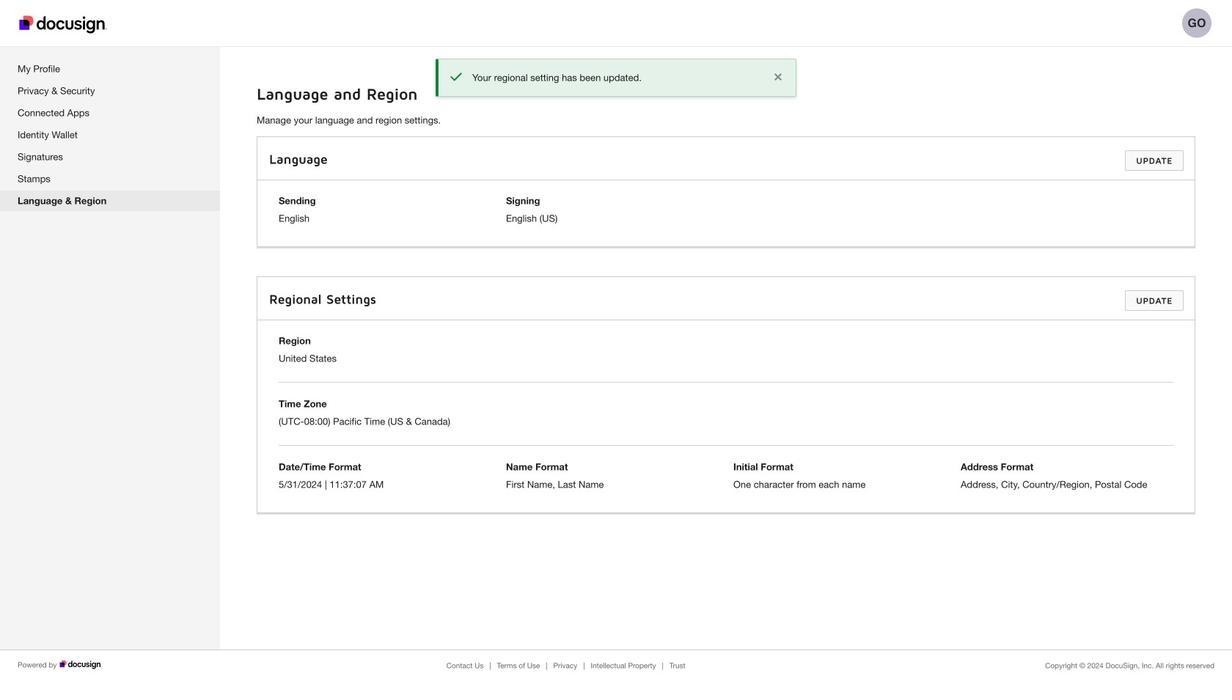 Task type: vqa. For each thing, say whether or not it's contained in the screenshot.
Default profile image
no



Task type: locate. For each thing, give the bounding box(es) containing it.
docusign my profile image
[[19, 16, 107, 33]]

logo image
[[60, 661, 102, 670]]



